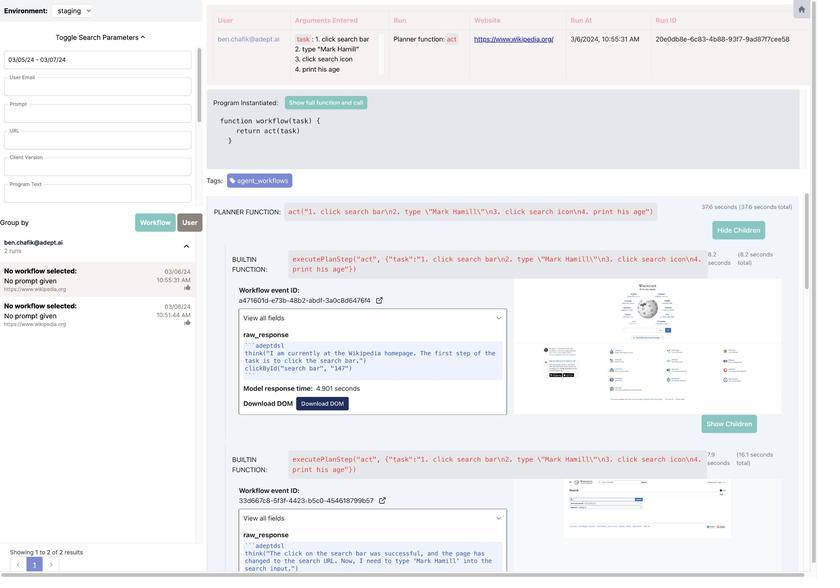 Task type: describe. For each thing, give the bounding box(es) containing it.
Select date... field
[[4, 51, 192, 69]]

pagination element
[[10, 557, 59, 573]]



Task type: vqa. For each thing, say whether or not it's contained in the screenshot.
"4:57:14"
no



Task type: locate. For each thing, give the bounding box(es) containing it.
None field
[[4, 77, 192, 96], [4, 104, 192, 122], [4, 131, 192, 149], [4, 158, 192, 176], [4, 184, 192, 203], [4, 77, 192, 96], [4, 104, 192, 122], [4, 131, 192, 149], [4, 158, 192, 176], [4, 184, 192, 203]]



